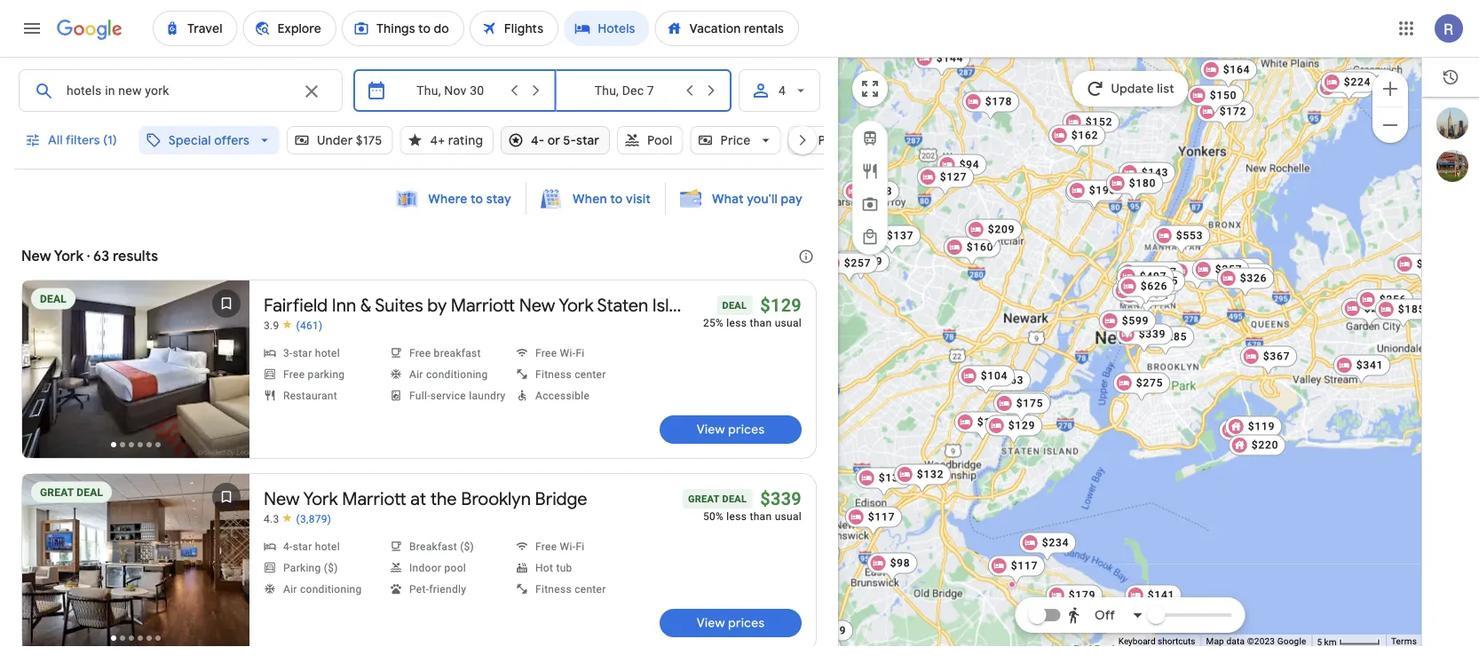 Task type: locate. For each thing, give the bounding box(es) containing it.
0 vertical spatial $339
[[1139, 328, 1166, 341]]

next image down save new york marriott at the brooklyn bridge to collection image
[[205, 545, 248, 588]]

0 vertical spatial $119
[[970, 158, 997, 170]]

than for $129
[[750, 317, 772, 329]]

1 back image from the top
[[24, 352, 67, 394]]

photos list
[[22, 281, 249, 473], [22, 474, 249, 647]]

to left visit
[[610, 191, 623, 207]]

next image
[[205, 352, 248, 394], [205, 545, 248, 588]]

terms link
[[1391, 636, 1417, 647]]

2 usual from the top
[[775, 511, 802, 523]]

1 to from the left
[[471, 191, 483, 207]]

new
[[21, 247, 51, 265]]

$117 for the bottommost the $117 "link"
[[1011, 560, 1038, 572]]

1 horizontal spatial $119 link
[[947, 153, 1004, 183]]

view
[[697, 422, 725, 438], [697, 615, 725, 631]]

$339 down $599
[[1139, 328, 1166, 341]]

1 vertical spatial photos list
[[22, 474, 249, 647]]

$326 link
[[1217, 268, 1274, 298]]

under $175
[[317, 132, 382, 148]]

usual up courtyard by marriott north brunswick, $109 image
[[775, 511, 802, 523]]

recently viewed image
[[1442, 68, 1460, 86]]

1 vertical spatial view prices
[[697, 615, 765, 631]]

prices for $339
[[728, 615, 765, 631]]

when to visit
[[573, 191, 651, 207]]

1 next image from the top
[[205, 352, 248, 394]]

$129 down $149 link
[[1008, 420, 1035, 432]]

back image
[[24, 352, 67, 394], [24, 545, 67, 588]]

0 vertical spatial $117
[[954, 414, 981, 427]]

$298 link
[[1216, 267, 1273, 297]]

2 to from the left
[[610, 191, 623, 207]]

stay
[[486, 191, 511, 207]]

view prices link for $339
[[660, 609, 802, 638]]

update list
[[1111, 81, 1174, 97]]

0 vertical spatial view
[[697, 422, 725, 438]]

pay
[[781, 191, 803, 207]]

1 vertical spatial prices
[[728, 615, 765, 631]]

$119 link
[[947, 153, 1004, 183], [796, 620, 853, 647]]

$143 link
[[1043, 143, 1100, 174]]

2 photo 1 image from the top
[[22, 474, 249, 647]]

$152
[[1086, 116, 1113, 128]]

4.3
[[264, 513, 279, 525]]

photos list for $339
[[22, 474, 249, 647]]

2 view prices link from the top
[[660, 609, 802, 638]]

photo 1 image
[[22, 281, 249, 458], [22, 474, 249, 647]]

$129 up 25% less than usual
[[760, 295, 802, 316]]

filters
[[66, 132, 100, 148]]

4- or 5-star button
[[501, 119, 610, 162]]

Search for places, hotels and more text field
[[66, 70, 290, 111]]

1 photo 1 image from the top
[[22, 281, 249, 458]]

$143
[[1066, 148, 1093, 160]]

$249 link
[[1169, 261, 1226, 291]]

photo 1 image for $129
[[22, 281, 249, 458]]

map
[[1206, 636, 1224, 647]]

view for $129
[[697, 422, 725, 438]]

25%
[[703, 317, 724, 329]]

great
[[40, 486, 74, 499], [688, 493, 720, 504]]

0 vertical spatial $129
[[760, 295, 802, 316]]

to for visit
[[610, 191, 623, 207]]

1 vertical spatial less
[[727, 511, 747, 523]]

to inside when to visit 'button'
[[610, 191, 623, 207]]

0 vertical spatial less
[[727, 317, 747, 329]]

where to stay
[[428, 191, 511, 207]]

1 view prices from the top
[[697, 422, 765, 438]]

$257 link
[[1192, 259, 1249, 289]]

0 vertical spatial prices
[[728, 422, 765, 438]]

york · 63
[[54, 247, 109, 265]]

than right 50%
[[750, 511, 772, 523]]

0 vertical spatial than
[[750, 317, 772, 329]]

off button
[[1062, 594, 1149, 637]]

usual
[[775, 317, 802, 329], [775, 511, 802, 523]]

1 vertical spatial view prices link
[[660, 609, 802, 638]]

1 view prices link from the top
[[660, 416, 802, 444]]

$275 link
[[1113, 372, 1170, 403]]

view prices button for $129
[[660, 416, 802, 444]]

$119 link down courtyard by marriott north brunswick, $109 image
[[796, 620, 853, 647]]

2 less from the top
[[727, 511, 747, 523]]

1 view prices button from the top
[[660, 416, 802, 444]]

1 prices from the top
[[728, 422, 765, 438]]

0 vertical spatial next image
[[205, 352, 248, 394]]

1 vertical spatial usual
[[775, 511, 802, 523]]

$119 down courtyard by marriott north brunswick, $109 image
[[819, 625, 846, 637]]

$626 link
[[1118, 276, 1175, 306]]

0 vertical spatial back image
[[24, 352, 67, 394]]

1 vertical spatial $129
[[1008, 420, 1035, 432]]

1 than from the top
[[750, 317, 772, 329]]

$196 link
[[1209, 258, 1266, 288]]

2 view prices button from the top
[[660, 609, 802, 638]]

$249
[[1192, 265, 1219, 277]]

1 vertical spatial view
[[697, 615, 725, 631]]

$137
[[887, 230, 914, 242]]

less for $129
[[727, 317, 747, 329]]

1 vertical spatial $117 link
[[988, 555, 1045, 586]]

to
[[471, 191, 483, 207], [610, 191, 623, 207]]

0 vertical spatial photos list
[[22, 281, 249, 473]]

next image down save fairfield inn & suites by marriott new york staten island to collection icon
[[205, 352, 248, 394]]

next image for $339
[[205, 545, 248, 588]]

list
[[1422, 107, 1479, 182]]

4+ rating
[[430, 132, 483, 148]]

usual down the learn more about these results "image" at the right top of page
[[775, 317, 802, 329]]

0 vertical spatial view prices
[[697, 422, 765, 438]]

2 photos list from the top
[[22, 474, 249, 647]]

2 than from the top
[[750, 511, 772, 523]]

1 horizontal spatial $129
[[1008, 420, 1035, 432]]

1 horizontal spatial $339
[[1139, 328, 1166, 341]]

less for $339
[[727, 511, 747, 523]]

$117
[[954, 414, 981, 427], [1011, 560, 1038, 572]]

results
[[113, 247, 158, 265]]

less right 25% at the left of the page
[[727, 317, 747, 329]]

0 horizontal spatial $129
[[760, 295, 802, 316]]

1 horizontal spatial to
[[610, 191, 623, 207]]

zoom in map image
[[1380, 78, 1401, 99]]

4
[[779, 83, 786, 98]]

than for $339
[[750, 511, 772, 523]]

0 horizontal spatial $339
[[760, 488, 802, 509]]

1 less from the top
[[727, 317, 747, 329]]

what you'll pay button
[[670, 182, 813, 216]]

property type button
[[788, 126, 931, 154]]

Check-out text field
[[571, 70, 678, 111]]

0 horizontal spatial great
[[40, 486, 74, 499]]

$298
[[1239, 271, 1266, 284]]

property type
[[818, 132, 900, 148]]

$129 link
[[985, 415, 1043, 445]]

price button
[[690, 119, 781, 162]]

$294
[[1217, 264, 1244, 277]]

$161 link
[[822, 201, 879, 231]]

$294 link
[[1194, 260, 1251, 290]]

0 vertical spatial $117 link
[[931, 410, 988, 440]]

save new york marriott at the brooklyn bridge to collection image
[[205, 476, 248, 519]]

keyboard shortcuts button
[[1119, 635, 1195, 647]]

0 vertical spatial view prices button
[[660, 416, 802, 444]]

$224
[[1344, 76, 1371, 88]]

$119 link down $135 link
[[947, 153, 1004, 183]]

0 horizontal spatial $119
[[819, 625, 846, 637]]

$339
[[1139, 328, 1166, 341], [760, 488, 802, 509]]

prices for $129
[[728, 422, 765, 438]]

when to visit button
[[530, 182, 662, 216]]

1 view from the top
[[697, 422, 725, 438]]

new york · 63 results
[[21, 247, 158, 265]]

1 vertical spatial $117
[[1011, 560, 1038, 572]]

view larger map image
[[859, 78, 881, 99]]

less
[[727, 317, 747, 329], [727, 511, 747, 523]]

1 vertical spatial photo 1 image
[[22, 474, 249, 647]]

1 vertical spatial back image
[[24, 545, 67, 588]]

0 horizontal spatial to
[[471, 191, 483, 207]]

1 horizontal spatial $119
[[970, 158, 997, 170]]

$129 inside map region
[[1008, 420, 1035, 432]]

$553 link
[[1153, 225, 1210, 255]]

$615
[[1139, 274, 1166, 286], [1151, 275, 1178, 287]]

google
[[1277, 636, 1307, 647]]

$290
[[1240, 268, 1267, 280]]

$275
[[1136, 377, 1163, 389]]

than right 25% at the left of the page
[[750, 317, 772, 329]]

$626
[[1141, 280, 1168, 293]]

to inside 'where to stay' button
[[471, 191, 483, 207]]

2 back image from the top
[[24, 545, 67, 588]]

0 vertical spatial photo 1 image
[[22, 281, 249, 458]]

0 horizontal spatial $117
[[954, 414, 981, 427]]

(461)
[[296, 319, 323, 332]]

$230 link
[[1277, 376, 1334, 406]]

$139 link
[[820, 167, 877, 198]]

$497 link
[[1117, 266, 1174, 296]]

2 view from the top
[[697, 615, 725, 631]]

back image for $339
[[24, 545, 67, 588]]

1 vertical spatial than
[[750, 511, 772, 523]]

2 view prices from the top
[[697, 615, 765, 631]]

$119 down $135 link
[[970, 158, 997, 170]]

$135
[[986, 96, 1013, 109]]

1 vertical spatial $119
[[819, 625, 846, 637]]

type
[[873, 132, 900, 148]]

0 vertical spatial usual
[[775, 317, 802, 329]]

view for $339
[[697, 615, 725, 631]]

1 photos list from the top
[[22, 281, 249, 473]]

special offers
[[168, 132, 249, 148]]

0 horizontal spatial $119 link
[[796, 620, 853, 647]]

rating
[[448, 132, 483, 148]]

1 usual from the top
[[775, 317, 802, 329]]

to left the stay
[[471, 191, 483, 207]]

$339 link
[[1116, 324, 1173, 354]]

next image for $129
[[205, 352, 248, 394]]

0 vertical spatial view prices link
[[660, 416, 802, 444]]

$339 up "50% less than usual"
[[760, 488, 802, 509]]

25% less than usual
[[703, 317, 802, 329]]

update
[[1111, 81, 1154, 97]]

1 vertical spatial view prices button
[[660, 609, 802, 638]]

2 prices from the top
[[728, 615, 765, 631]]

where to stay button
[[386, 182, 522, 216]]

less right 50%
[[727, 511, 747, 523]]

4.3 out of 5 stars from 3,879 reviews image
[[264, 512, 331, 526]]

2 next image from the top
[[205, 545, 248, 588]]

than
[[750, 317, 772, 329], [750, 511, 772, 523]]

$252
[[1364, 302, 1392, 315]]

1 horizontal spatial $117
[[1011, 560, 1038, 572]]

1 vertical spatial next image
[[205, 545, 248, 588]]

4- or 5-star
[[531, 132, 599, 148]]



Task type: describe. For each thing, give the bounding box(es) containing it.
$159 link
[[1055, 209, 1112, 239]]

property
[[818, 132, 870, 148]]

$553
[[1176, 230, 1203, 242]]

main menu image
[[21, 18, 43, 39]]

view prices link for $129
[[660, 416, 802, 444]]

1 horizontal spatial great
[[688, 493, 720, 504]]

data
[[1227, 636, 1245, 647]]

all filters (1)
[[48, 132, 117, 148]]

$149 link
[[993, 349, 1051, 380]]

0 horizontal spatial great deal
[[40, 486, 103, 499]]

when
[[573, 191, 607, 207]]

residence inn by marriott orangeburg rockland/bergen, $173 image
[[1142, 29, 1199, 59]]

1 horizontal spatial great deal
[[688, 493, 747, 504]]

back image for $129
[[24, 352, 67, 394]]

recently viewed element
[[1422, 58, 1479, 97]]

where
[[428, 191, 467, 207]]

$135 link
[[963, 92, 1020, 122]]

$636 link
[[1120, 265, 1178, 295]]

$599
[[1122, 315, 1149, 327]]

$264 link
[[1079, 245, 1137, 276]]

4-
[[531, 132, 545, 148]]

learn more about these results image
[[785, 235, 828, 278]]

50%
[[703, 511, 724, 523]]

$134 link
[[1217, 266, 1274, 296]]

courtyard by marriott north brunswick, $109 image
[[783, 542, 840, 572]]

3.9 out of 5 stars from 461 reviews image
[[264, 319, 323, 332]]

filters form
[[14, 57, 931, 179]]

$253
[[841, 206, 869, 219]]

$253 link
[[818, 202, 876, 232]]

$497
[[1140, 270, 1167, 283]]

$152 link
[[1063, 111, 1120, 142]]

$139
[[843, 172, 870, 184]]

photos list for $129
[[22, 281, 249, 473]]

usual for $129
[[775, 317, 802, 329]]

$252 link
[[1341, 298, 1399, 328]]

4 button
[[739, 69, 820, 112]]

4+ rating button
[[400, 119, 494, 162]]

pool button
[[617, 119, 683, 162]]

under
[[317, 132, 353, 148]]

under $175 button
[[287, 119, 393, 162]]

0 vertical spatial $119 link
[[947, 153, 1004, 183]]

$230
[[1300, 380, 1327, 393]]

star
[[576, 132, 599, 148]]

next image
[[781, 119, 824, 162]]

$159
[[1078, 214, 1105, 226]]

1 vertical spatial $339
[[760, 488, 802, 509]]

$290 link
[[1217, 263, 1274, 293]]

$196
[[1232, 262, 1259, 275]]

$175
[[356, 132, 382, 148]]

pool
[[647, 132, 673, 148]]

©2023
[[1247, 636, 1275, 647]]

to for stay
[[471, 191, 483, 207]]

$154 link
[[893, 444, 950, 475]]

(3,879)
[[296, 513, 331, 525]]

keyboard shortcuts
[[1119, 636, 1195, 647]]

Check-in text field
[[398, 70, 503, 111]]

(1)
[[103, 132, 117, 148]]

update list button
[[1072, 71, 1189, 107]]

$212
[[1356, 421, 1384, 434]]

map region
[[783, 0, 1476, 647]]

save fairfield inn & suites by marriott new york staten island to collection image
[[205, 282, 248, 325]]

$224 link
[[1321, 71, 1378, 102]]

5-
[[563, 132, 576, 148]]

$339 inside map region
[[1139, 328, 1166, 341]]

map data ©2023 google
[[1206, 636, 1307, 647]]

price
[[721, 132, 751, 148]]

$117 for the top the $117 "link"
[[954, 414, 981, 427]]

what you'll pay
[[712, 191, 803, 207]]

1 vertical spatial $119 link
[[796, 620, 853, 647]]

usual for $339
[[775, 511, 802, 523]]

$154
[[916, 449, 943, 461]]

visit
[[626, 191, 651, 207]]

view prices for $339
[[697, 615, 765, 631]]

$257
[[1215, 263, 1242, 276]]

clear image
[[301, 81, 322, 102]]

50% less than usual
[[703, 511, 802, 523]]

3.9
[[264, 319, 279, 332]]

all filters (1) button
[[14, 119, 131, 162]]

$164 link
[[1200, 59, 1257, 89]]

photo 1 image for $339
[[22, 474, 249, 647]]

$134
[[1240, 270, 1267, 283]]

list
[[1157, 81, 1174, 97]]

$212 link
[[1333, 417, 1391, 447]]

$599 link
[[1099, 310, 1156, 341]]

$636
[[1143, 269, 1170, 282]]

$161
[[845, 206, 872, 218]]

$264
[[1103, 250, 1130, 262]]

what
[[712, 191, 744, 207]]

or
[[548, 132, 560, 148]]

zoom out map image
[[1380, 114, 1401, 136]]

offers
[[214, 132, 249, 148]]

all
[[48, 132, 63, 148]]

view prices button for $339
[[660, 609, 802, 638]]

$326
[[1240, 272, 1267, 285]]

special offers button
[[138, 119, 280, 162]]

view prices for $129
[[697, 422, 765, 438]]

shortcuts
[[1158, 636, 1195, 647]]

terms
[[1391, 636, 1417, 647]]



Task type: vqa. For each thing, say whether or not it's contained in the screenshot.
"What you'll pay"
yes



